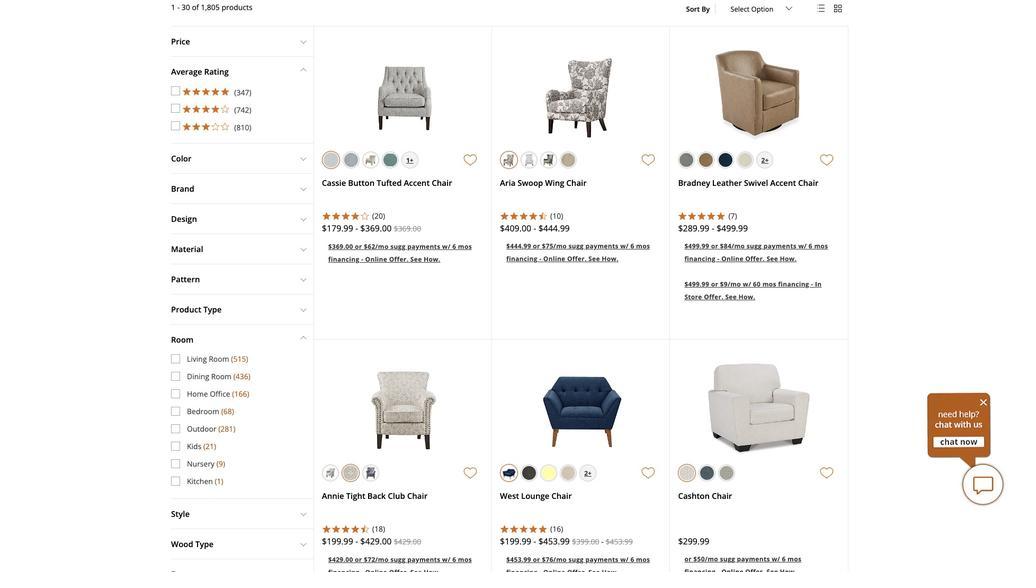 Task type: vqa. For each thing, say whether or not it's contained in the screenshot.


Task type: describe. For each thing, give the bounding box(es) containing it.
madison park brooke tight back club chair, natural, large image
[[355, 361, 451, 457]]

payments for $444.99 or $75/mo sugg payments w/ 6 mos financing - online offer. see how.
[[586, 242, 619, 251]]

$199.99 - $429.00 $429.00
[[322, 536, 421, 547]]

dialogue message for liveperson image
[[928, 392, 991, 469]]

see for $444.99 or $75/mo sugg payments w/ 6 mos financing - online offer. see how.
[[589, 254, 600, 263]]

of
[[192, 2, 199, 12]]

(347) link
[[171, 86, 251, 97]]

payments inside or $50/mo sugg payments w/ 6 mos financing - online offer. see how.
[[737, 555, 770, 564]]

(436)
[[233, 371, 251, 381]]

how. for $499.99 or $84/mo sugg payments w/ 6 mos financing - online offer. see how.
[[780, 254, 797, 263]]

ink+ivy newport lounge chair, blue, large image
[[533, 361, 629, 457]]

sort
[[686, 4, 700, 14]]

nursery (9)
[[187, 459, 225, 469]]

w/ inside $499.99 or $9/mo w/ 60 mos financing - in store offer. see how.
[[743, 280, 751, 289]]

select
[[731, 4, 750, 14]]

(18) link
[[372, 524, 484, 535]]

$429.00 or $72/mo sugg payments w/ 6 mos financing - online offer. see how.
[[328, 555, 472, 572]]

online for $369.00 or $62/mo sugg payments w/ 6 mos financing - online offer. see how.
[[365, 255, 387, 264]]

$369.00 or $62/mo sugg payments w/ 6 mos financing - online offer. see how. button
[[322, 233, 484, 271]]

$453.99 or $76/mo sugg payments w/ 6 mos financing - online offer. see how. button
[[500, 546, 662, 572]]

$499.99 or $84/mo sugg payments w/ 6 mos financing - online offer. see how. button
[[678, 233, 840, 271]]

dining room (436)
[[187, 371, 251, 381]]

offer. for $453.99 or $76/mo sugg payments w/ 6 mos financing - online offer. see how.
[[567, 568, 587, 572]]

bradney leather swivel accent chair link
[[678, 177, 819, 188]]

product type
[[171, 304, 222, 315]]

kids
[[187, 441, 202, 451]]

living
[[187, 354, 207, 364]]

sugg inside or $50/mo sugg payments w/ 6 mos financing - online offer. see how.
[[720, 555, 735, 564]]

select option
[[731, 4, 774, 14]]

$75/mo
[[542, 242, 567, 251]]

$72/mo
[[364, 555, 389, 564]]

$369.00 or $62/mo sugg payments w/ 6 mos financing - online offer. see how.
[[328, 242, 472, 264]]

(21)
[[203, 441, 216, 451]]

- inside $499.99 or $9/mo w/ 60 mos financing - in store offer. see how.
[[811, 280, 814, 289]]

average rating
[[171, 66, 229, 77]]

wood
[[171, 539, 193, 549]]

payments for $369.00 or $62/mo sugg payments w/ 6 mos financing - online offer. see how.
[[408, 242, 440, 251]]

see for $499.99 or $84/mo sugg payments w/ 6 mos financing - online offer. see how.
[[767, 254, 778, 263]]

- inside $429.00 or $72/mo sugg payments w/ 6 mos financing - online offer. see how.
[[361, 568, 364, 572]]

$499.99 for $9/mo
[[685, 280, 710, 289]]

(9)
[[217, 459, 225, 469]]

mos inside or $50/mo sugg payments w/ 6 mos financing - online offer. see how.
[[788, 555, 802, 564]]

- down the 4.9 image
[[534, 536, 536, 547]]

sort by
[[686, 4, 710, 14]]

$429.00 inside $199.99 - $429.00 $429.00
[[394, 537, 421, 547]]

- inside $199.99 - $453.99 $399.00 - $453.99
[[601, 537, 604, 547]]

2+ for $289.99 - $499.99
[[762, 156, 769, 165]]

sugg for $444.99 or $75/mo sugg payments w/ 6 mos financing - online offer. see how.
[[569, 242, 584, 251]]

- inside the $369.00 or $62/mo sugg payments w/ 6 mos financing - online offer. see how.
[[361, 255, 364, 264]]

price
[[171, 36, 190, 47]]

$299.99
[[678, 536, 710, 547]]

$199.99 for $199.99 - $453.99
[[500, 536, 531, 547]]

color
[[171, 153, 192, 164]]

how. inside or $50/mo sugg payments w/ 6 mos financing - online offer. see how.
[[780, 567, 797, 572]]

annie tight back club chair link
[[322, 491, 428, 501]]

(7) link
[[729, 211, 840, 222]]

(742)
[[234, 105, 251, 115]]

cassie button tufted accent chair link
[[322, 177, 452, 188]]

kitchen
[[187, 476, 213, 486]]

$179.99
[[322, 223, 353, 234]]

4.9 image
[[500, 525, 548, 533]]

wing
[[545, 177, 564, 188]]

$399.00
[[572, 537, 600, 547]]

(20)
[[372, 211, 385, 221]]

sugg for $429.00 or $72/mo sugg payments w/ 6 mos financing - online offer. see how.
[[391, 555, 406, 564]]

$453.99 inside $453.99 or $76/mo sugg payments w/ 6 mos financing - online offer. see how.
[[507, 555, 531, 564]]

bradney
[[678, 177, 710, 188]]

madison park arianna swoop wing chair, multi, large image
[[533, 48, 629, 144]]

offer. for $444.99 or $75/mo sugg payments w/ 6 mos financing - online offer. see how.
[[567, 254, 587, 263]]

design
[[171, 214, 197, 224]]

0 vertical spatial room
[[171, 334, 193, 345]]

offer. inside or $50/mo sugg payments w/ 6 mos financing - online offer. see how.
[[746, 567, 765, 572]]

$429.00 inside $429.00 or $72/mo sugg payments w/ 6 mos financing - online offer. see how.
[[328, 555, 353, 564]]

home
[[187, 389, 208, 399]]

or for $369.00 or $62/mo sugg payments w/ 6 mos financing - online offer. see how.
[[355, 242, 362, 251]]

cashton chair, snow, large image
[[706, 361, 812, 457]]

(166)
[[232, 389, 249, 399]]

$179.99 - $369.00 $369.00
[[322, 223, 421, 234]]

6 for $499.99 or $84/mo sugg payments w/ 6 mos financing - online offer. see how.
[[809, 242, 813, 251]]

- inside or $50/mo sugg payments w/ 6 mos financing - online offer. see how.
[[718, 567, 720, 572]]

mos for $499.99 or $84/mo sugg payments w/ 6 mos financing - online offer. see how.
[[815, 242, 828, 251]]

how. for $453.99 or $76/mo sugg payments w/ 6 mos financing - online offer. see how.
[[602, 568, 619, 572]]

financing for $369.00 or $62/mo sugg payments w/ 6 mos financing - online offer. see how.
[[328, 255, 359, 264]]

living room (515)
[[187, 354, 248, 364]]

store
[[685, 292, 702, 301]]

accent for $289.99 - $499.99
[[770, 177, 796, 188]]

1+
[[406, 156, 414, 165]]

or $50/mo sugg payments w/ 6 mos financing - online offer. see how. button
[[678, 546, 840, 572]]

room for living
[[209, 354, 229, 364]]

grid view icon image
[[834, 5, 842, 12]]

$453.99 or $76/mo sugg payments w/ 6 mos financing - online offer. see how.
[[507, 555, 650, 572]]

(515)
[[231, 354, 248, 364]]

how. for $444.99 or $75/mo sugg payments w/ 6 mos financing - online offer. see how.
[[602, 254, 619, 263]]

rating
[[204, 66, 229, 77]]

or $50/mo sugg payments w/ 6 mos financing - online offer. see how.
[[685, 555, 802, 572]]

west lounge chair
[[500, 491, 572, 501]]

chat bubble mobile view image
[[962, 464, 1005, 506]]

offer. for $499.99 or $84/mo sugg payments w/ 6 mos financing - online offer. see how.
[[746, 254, 765, 263]]

or for $429.00 or $72/mo sugg payments w/ 6 mos financing - online offer. see how.
[[355, 555, 362, 564]]

or inside or $50/mo sugg payments w/ 6 mos financing - online offer. see how.
[[685, 555, 692, 564]]

6 inside or $50/mo sugg payments w/ 6 mos financing - online offer. see how.
[[782, 555, 786, 564]]

0 vertical spatial $444.99
[[539, 223, 570, 234]]

(20) link
[[372, 211, 484, 222]]

swoop
[[518, 177, 543, 188]]

$409.00 - $444.99
[[500, 223, 570, 234]]

- down 5.0 image
[[712, 223, 715, 234]]

2+ link for $289.99 - $499.99
[[757, 151, 774, 170]]

office
[[210, 389, 230, 399]]

in
[[815, 280, 822, 289]]

online inside or $50/mo sugg payments w/ 6 mos financing - online offer. see how.
[[722, 567, 744, 572]]

club
[[388, 491, 405, 501]]

60
[[753, 280, 761, 289]]

sugg for $369.00 or $62/mo sugg payments w/ 6 mos financing - online offer. see how.
[[391, 242, 406, 251]]

- down the 4.0 image
[[356, 223, 358, 234]]

payments for $429.00 or $72/mo sugg payments w/ 6 mos financing - online offer. see how.
[[408, 555, 440, 564]]

mos for $429.00 or $72/mo sugg payments w/ 6 mos financing - online offer. see how.
[[458, 555, 472, 564]]

30
[[182, 2, 190, 12]]

mos for $444.99 or $75/mo sugg payments w/ 6 mos financing - online offer. see how.
[[636, 242, 650, 251]]

how. for $429.00 or $72/mo sugg payments w/ 6 mos financing - online offer. see how.
[[424, 568, 441, 572]]

$84/mo
[[720, 242, 745, 251]]

back
[[368, 491, 386, 501]]

bedroom (68)
[[187, 406, 234, 416]]

$409.00
[[500, 223, 531, 234]]

(281)
[[218, 424, 236, 434]]

$499.99 or $84/mo sugg payments w/ 6 mos financing - online offer. see how.
[[685, 242, 828, 263]]

by
[[702, 4, 710, 14]]

w/ for $453.99 or $76/mo sugg payments w/ 6 mos financing - online offer. see how.
[[620, 555, 629, 564]]

how. inside $499.99 or $9/mo w/ 60 mos financing - in store offer. see how.
[[739, 292, 756, 301]]

(7)
[[729, 211, 737, 221]]

type for product type
[[203, 304, 222, 315]]

list view icon image
[[818, 5, 825, 12]]



Task type: locate. For each thing, give the bounding box(es) containing it.
or for $499.99 or $84/mo sugg payments w/ 6 mos financing - online offer. see how.
[[711, 242, 719, 251]]

- down 4.6 image
[[356, 536, 358, 547]]

chair right wing
[[567, 177, 587, 188]]

- right 1 on the left top of page
[[177, 2, 180, 12]]

payments inside $453.99 or $76/mo sugg payments w/ 6 mos financing - online offer. see how.
[[586, 555, 619, 564]]

- inside $453.99 or $76/mo sugg payments w/ 6 mos financing - online offer. see how.
[[539, 568, 542, 572]]

$499.99 down (7) at the top
[[717, 223, 748, 234]]

$453.99 inside $199.99 - $453.99 $399.00 - $453.99
[[606, 537, 633, 547]]

mos inside $499.99 or $9/mo w/ 60 mos financing - in store offer. see how.
[[763, 280, 777, 289]]

sugg inside the $369.00 or $62/mo sugg payments w/ 6 mos financing - online offer. see how.
[[391, 242, 406, 251]]

1
[[171, 2, 175, 12]]

$199.99 down the 4.9 image
[[500, 536, 531, 547]]

type right wood on the left bottom of page
[[195, 539, 214, 549]]

$369.00 down $179.99
[[328, 242, 353, 251]]

2 accent from the left
[[770, 177, 796, 188]]

or inside $444.99 or $75/mo sugg payments w/ 6 mos financing - online offer. see how.
[[533, 242, 540, 251]]

payments inside the $369.00 or $62/mo sugg payments w/ 6 mos financing - online offer. see how.
[[408, 242, 440, 251]]

2+ for $199.99 - $453.99
[[584, 469, 592, 478]]

w/ for $499.99 or $84/mo sugg payments w/ 6 mos financing - online offer. see how.
[[799, 242, 807, 251]]

0 horizontal spatial $429.00
[[328, 555, 353, 564]]

see for $453.99 or $76/mo sugg payments w/ 6 mos financing - online offer. see how.
[[589, 568, 600, 572]]

or left the "$62/mo" at the left of the page
[[355, 242, 362, 251]]

1 horizontal spatial $369.00
[[360, 223, 392, 234]]

financing down the 4.9 image
[[507, 568, 538, 572]]

sugg right $50/mo at bottom
[[720, 555, 735, 564]]

$429.00 or $72/mo sugg payments w/ 6 mos financing - online offer. see how. button
[[322, 546, 484, 572]]

- down $289.99 - $499.99
[[718, 254, 720, 263]]

how. inside $453.99 or $76/mo sugg payments w/ 6 mos financing - online offer. see how.
[[602, 568, 619, 572]]

payments down $399.00 at the bottom right of page
[[586, 555, 619, 564]]

home office (166)
[[187, 389, 249, 399]]

$453.99
[[539, 536, 570, 547], [606, 537, 633, 547], [507, 555, 531, 564]]

or left $75/mo
[[533, 242, 540, 251]]

2 $199.99 from the left
[[500, 536, 531, 547]]

- down $409.00 - $444.99
[[539, 254, 542, 263]]

see inside $444.99 or $75/mo sugg payments w/ 6 mos financing - online offer. see how.
[[589, 254, 600, 263]]

financing inside $429.00 or $72/mo sugg payments w/ 6 mos financing - online offer. see how.
[[328, 568, 359, 572]]

2 horizontal spatial $369.00
[[394, 224, 421, 234]]

- inside region
[[177, 2, 180, 12]]

average
[[171, 66, 202, 77]]

or inside $453.99 or $76/mo sugg payments w/ 6 mos financing - online offer. see how.
[[533, 555, 540, 564]]

4.0 image
[[322, 211, 370, 220]]

financing for $453.99 or $76/mo sugg payments w/ 6 mos financing - online offer. see how.
[[507, 568, 538, 572]]

offer. inside $499.99 or $9/mo w/ 60 mos financing - in store offer. see how.
[[704, 292, 724, 301]]

$369.00 down (20) link
[[394, 224, 421, 234]]

payments inside $499.99 or $84/mo sugg payments w/ 6 mos financing - online offer. see how.
[[764, 242, 797, 251]]

4.6 image
[[322, 525, 370, 533]]

online inside $499.99 or $84/mo sugg payments w/ 6 mos financing - online offer. see how.
[[722, 254, 744, 263]]

bradney leather swivel accent chair
[[678, 177, 819, 188]]

2 vertical spatial room
[[211, 371, 232, 381]]

sugg down $399.00 at the bottom right of page
[[569, 555, 584, 564]]

- down $199.99 - $429.00 $429.00
[[361, 568, 364, 572]]

sugg for $453.99 or $76/mo sugg payments w/ 6 mos financing - online offer. see how.
[[569, 555, 584, 564]]

w/ inside $453.99 or $76/mo sugg payments w/ 6 mos financing - online offer. see how.
[[620, 555, 629, 564]]

0 horizontal spatial accent
[[404, 177, 430, 188]]

financing left in at right
[[778, 280, 810, 289]]

financing for $444.99 or $75/mo sugg payments w/ 6 mos financing - online offer. see how.
[[507, 254, 538, 263]]

payments down (20) link
[[408, 242, 440, 251]]

w/ inside $444.99 or $75/mo sugg payments w/ 6 mos financing - online offer. see how.
[[620, 242, 629, 251]]

- inside $444.99 or $75/mo sugg payments w/ 6 mos financing - online offer. see how.
[[539, 254, 542, 263]]

6 for $444.99 or $75/mo sugg payments w/ 6 mos financing - online offer. see how.
[[631, 242, 635, 251]]

6 for $429.00 or $72/mo sugg payments w/ 6 mos financing - online offer. see how.
[[453, 555, 456, 564]]

room up dining room (436)
[[209, 354, 229, 364]]

financing down $179.99
[[328, 255, 359, 264]]

or inside $499.99 or $9/mo w/ 60 mos financing - in store offer. see how.
[[711, 280, 719, 289]]

financing for $429.00 or $72/mo sugg payments w/ 6 mos financing - online offer. see how.
[[328, 568, 359, 572]]

mos inside $453.99 or $76/mo sugg payments w/ 6 mos financing - online offer. see how.
[[636, 555, 650, 564]]

aria swoop wing chair
[[500, 177, 587, 188]]

wood type
[[171, 539, 214, 549]]

$499.99 down $289.99
[[685, 242, 710, 251]]

0 vertical spatial type
[[203, 304, 222, 315]]

$369.00
[[360, 223, 392, 234], [394, 224, 421, 234], [328, 242, 353, 251]]

payments for $499.99 or $84/mo sugg payments w/ 6 mos financing - online offer. see how.
[[764, 242, 797, 251]]

product
[[171, 304, 201, 315]]

1 vertical spatial type
[[195, 539, 214, 549]]

type
[[203, 304, 222, 315], [195, 539, 214, 549]]

how. inside $499.99 or $84/mo sugg payments w/ 6 mos financing - online offer. see how.
[[780, 254, 797, 263]]

cassie button tufted accent chair
[[322, 177, 452, 188]]

$429.00 up $429.00 or $72/mo sugg payments w/ 6 mos financing - online offer. see how. at the left of page
[[394, 537, 421, 547]]

1 vertical spatial $499.99
[[685, 242, 710, 251]]

financing down $409.00
[[507, 254, 538, 263]]

sugg right "$84/mo"
[[747, 242, 762, 251]]

$50/mo
[[694, 555, 718, 564]]

1 vertical spatial room
[[209, 354, 229, 364]]

online for $499.99 or $84/mo sugg payments w/ 6 mos financing - online offer. see how.
[[722, 254, 744, 263]]

online inside $429.00 or $72/mo sugg payments w/ 6 mos financing - online offer. see how.
[[365, 568, 387, 572]]

$444.99 or $75/mo sugg payments w/ 6 mos financing - online offer. see how. button
[[500, 233, 662, 271]]

6 inside $444.99 or $75/mo sugg payments w/ 6 mos financing - online offer. see how.
[[631, 242, 635, 251]]

$76/mo
[[542, 555, 567, 564]]

$429.00 down (18)
[[360, 536, 392, 547]]

financing down $50/mo at bottom
[[685, 567, 716, 572]]

$444.99 inside $444.99 or $75/mo sugg payments w/ 6 mos financing - online offer. see how.
[[507, 242, 531, 251]]

$62/mo
[[364, 242, 389, 251]]

payments for $453.99 or $76/mo sugg payments w/ 6 mos financing - online offer. see how.
[[586, 555, 619, 564]]

room for dining
[[211, 371, 232, 381]]

or inside the $369.00 or $62/mo sugg payments w/ 6 mos financing - online offer. see how.
[[355, 242, 362, 251]]

$453.99 down (16)
[[539, 536, 570, 547]]

(10) link
[[551, 211, 662, 222]]

0 horizontal spatial 2+
[[584, 469, 592, 478]]

west
[[500, 491, 519, 501]]

how. inside the $369.00 or $62/mo sugg payments w/ 6 mos financing - online offer. see how.
[[424, 255, 441, 264]]

1 - 30 of 1,805 products region
[[171, 0, 253, 16]]

financing inside $499.99 or $9/mo w/ 60 mos financing - in store offer. see how.
[[778, 280, 810, 289]]

chair right lounge
[[552, 491, 572, 501]]

(68)
[[221, 406, 234, 416]]

mos for $369.00 or $62/mo sugg payments w/ 6 mos financing - online offer. see how.
[[458, 242, 472, 251]]

- down $199.99 - $453.99 $399.00 - $453.99
[[539, 568, 542, 572]]

w/ inside the $369.00 or $62/mo sugg payments w/ 6 mos financing - online offer. see how.
[[442, 242, 451, 251]]

lounge
[[521, 491, 550, 501]]

kids (21)
[[187, 441, 216, 451]]

online inside $453.99 or $76/mo sugg payments w/ 6 mos financing - online offer. see how.
[[543, 568, 566, 572]]

payments down (18) link
[[408, 555, 440, 564]]

financing down $289.99
[[685, 254, 716, 263]]

$369.00 inside the $369.00 or $62/mo sugg payments w/ 6 mos financing - online offer. see how.
[[328, 242, 353, 251]]

dining
[[187, 371, 209, 381]]

$453.99 down the 4.9 image
[[507, 555, 531, 564]]

chair up (20) link
[[432, 177, 452, 188]]

how. for $369.00 or $62/mo sugg payments w/ 6 mos financing - online offer. see how.
[[424, 255, 441, 264]]

outdoor
[[187, 424, 216, 434]]

offer.
[[567, 254, 587, 263], [746, 254, 765, 263], [389, 255, 409, 264], [704, 292, 724, 301], [746, 567, 765, 572], [389, 568, 409, 572], [567, 568, 587, 572]]

$499.99 up store
[[685, 280, 710, 289]]

$289.99 - $499.99
[[678, 223, 748, 234]]

w/ for $429.00 or $72/mo sugg payments w/ 6 mos financing - online offer. see how.
[[442, 555, 451, 564]]

accent down 1+ link
[[404, 177, 430, 188]]

sugg right $75/mo
[[569, 242, 584, 251]]

$289.99
[[678, 223, 710, 234]]

1 horizontal spatial 2+ link
[[757, 151, 774, 170]]

6 inside $453.99 or $76/mo sugg payments w/ 6 mos financing - online offer. see how.
[[631, 555, 635, 564]]

or inside $499.99 or $84/mo sugg payments w/ 6 mos financing - online offer. see how.
[[711, 242, 719, 251]]

w/ inside $429.00 or $72/mo sugg payments w/ 6 mos financing - online offer. see how.
[[442, 555, 451, 564]]

chair right "cashton"
[[712, 491, 732, 501]]

sugg right $72/mo
[[391, 555, 406, 564]]

6 inside $429.00 or $72/mo sugg payments w/ 6 mos financing - online offer. see how.
[[453, 555, 456, 564]]

financing inside $499.99 or $84/mo sugg payments w/ 6 mos financing - online offer. see how.
[[685, 254, 716, 263]]

- down $50/mo at bottom
[[718, 567, 720, 572]]

$499.99 inside $499.99 or $84/mo sugg payments w/ 6 mos financing - online offer. see how.
[[685, 242, 710, 251]]

financing for $499.99 or $84/mo sugg payments w/ 6 mos financing - online offer. see how.
[[685, 254, 716, 263]]

bradney swivel accent chair, tumbleweed, large image
[[714, 48, 805, 144]]

financing
[[507, 254, 538, 263], [685, 254, 716, 263], [328, 255, 359, 264], [778, 280, 810, 289], [685, 567, 716, 572], [328, 568, 359, 572], [507, 568, 538, 572]]

offer. inside $444.99 or $75/mo sugg payments w/ 6 mos financing - online offer. see how.
[[567, 254, 587, 263]]

room up living
[[171, 334, 193, 345]]

w/ inside or $50/mo sugg payments w/ 6 mos financing - online offer. see how.
[[772, 555, 780, 564]]

w/ for $369.00 or $62/mo sugg payments w/ 6 mos financing - online offer. see how.
[[442, 242, 451, 251]]

or left $72/mo
[[355, 555, 362, 564]]

$499.99 for $84/mo
[[685, 242, 710, 251]]

products
[[222, 2, 253, 12]]

2+
[[762, 156, 769, 165], [584, 469, 592, 478]]

see inside $429.00 or $72/mo sugg payments w/ 6 mos financing - online offer. see how.
[[410, 568, 422, 572]]

west lounge chair link
[[500, 491, 572, 501]]

style
[[171, 509, 190, 519]]

offer. for $369.00 or $62/mo sugg payments w/ 6 mos financing - online offer. see how.
[[389, 255, 409, 264]]

see inside the $369.00 or $62/mo sugg payments w/ 6 mos financing - online offer. see how.
[[410, 255, 422, 264]]

0 horizontal spatial $453.99
[[507, 555, 531, 564]]

0 vertical spatial 2+ link
[[757, 151, 774, 170]]

(1)
[[215, 476, 223, 486]]

financing inside $444.99 or $75/mo sugg payments w/ 6 mos financing - online offer. see how.
[[507, 254, 538, 263]]

how. inside $444.99 or $75/mo sugg payments w/ 6 mos financing - online offer. see how.
[[602, 254, 619, 263]]

5.0 image
[[678, 211, 726, 220]]

$444.99 down $409.00
[[507, 242, 531, 251]]

type right product
[[203, 304, 222, 315]]

payments inside $429.00 or $72/mo sugg payments w/ 6 mos financing - online offer. see how.
[[408, 555, 440, 564]]

room up office
[[211, 371, 232, 381]]

cashton chair link
[[678, 491, 732, 501]]

6 for $453.99 or $76/mo sugg payments w/ 6 mos financing - online offer. see how.
[[631, 555, 635, 564]]

aria
[[500, 177, 516, 188]]

1 $199.99 from the left
[[322, 536, 353, 547]]

or left the $76/mo
[[533, 555, 540, 564]]

online for $444.99 or $75/mo sugg payments w/ 6 mos financing - online offer. see how.
[[543, 254, 566, 263]]

- down 4.4 image
[[534, 223, 536, 234]]

sugg inside $453.99 or $76/mo sugg payments w/ 6 mos financing - online offer. see how.
[[569, 555, 584, 564]]

payments down (10) link
[[586, 242, 619, 251]]

how. inside $429.00 or $72/mo sugg payments w/ 6 mos financing - online offer. see how.
[[424, 568, 441, 572]]

see inside or $50/mo sugg payments w/ 6 mos financing - online offer. see how.
[[767, 567, 778, 572]]

mos for $453.99 or $76/mo sugg payments w/ 6 mos financing - online offer. see how.
[[636, 555, 650, 564]]

2 horizontal spatial $453.99
[[606, 537, 633, 547]]

$429.00
[[360, 536, 392, 547], [394, 537, 421, 547], [328, 555, 353, 564]]

$199.99 down 4.6 image
[[322, 536, 353, 547]]

or for $499.99 or $9/mo w/ 60 mos financing - in store offer. see how.
[[711, 280, 719, 289]]

0 horizontal spatial $444.99
[[507, 242, 531, 251]]

online for $453.99 or $76/mo sugg payments w/ 6 mos financing - online offer. see how.
[[543, 568, 566, 572]]

1 horizontal spatial 2+
[[762, 156, 769, 165]]

$369.00 inside "$179.99 - $369.00 $369.00"
[[394, 224, 421, 234]]

$199.99
[[322, 536, 353, 547], [500, 536, 531, 547]]

2 vertical spatial $499.99
[[685, 280, 710, 289]]

6 inside the $369.00 or $62/mo sugg payments w/ 6 mos financing - online offer. see how.
[[453, 242, 456, 251]]

see inside $499.99 or $84/mo sugg payments w/ 6 mos financing - online offer. see how.
[[767, 254, 778, 263]]

chair right club
[[407, 491, 428, 501]]

$453.99 down (16) link
[[606, 537, 633, 547]]

sugg right the "$62/mo" at the left of the page
[[391, 242, 406, 251]]

mos inside $429.00 or $72/mo sugg payments w/ 6 mos financing - online offer. see how.
[[458, 555, 472, 564]]

1,805
[[201, 2, 220, 12]]

payments inside $444.99 or $75/mo sugg payments w/ 6 mos financing - online offer. see how.
[[586, 242, 619, 251]]

offer. inside the $369.00 or $62/mo sugg payments w/ 6 mos financing - online offer. see how.
[[389, 255, 409, 264]]

option
[[752, 4, 774, 14]]

financing down $199.99 - $429.00 $429.00
[[328, 568, 359, 572]]

payments down (7) link
[[764, 242, 797, 251]]

1 - 30 of 1,805 products
[[171, 2, 253, 12]]

1 horizontal spatial $429.00
[[360, 536, 392, 547]]

or for $444.99 or $75/mo sugg payments w/ 6 mos financing - online offer. see how.
[[533, 242, 540, 251]]

1 horizontal spatial $444.99
[[539, 223, 570, 234]]

swivel
[[744, 177, 768, 188]]

1 horizontal spatial $199.99
[[500, 536, 531, 547]]

payments right $50/mo at bottom
[[737, 555, 770, 564]]

offer. for $429.00 or $72/mo sugg payments w/ 6 mos financing - online offer. see how.
[[389, 568, 409, 572]]

sugg inside $429.00 or $72/mo sugg payments w/ 6 mos financing - online offer. see how.
[[391, 555, 406, 564]]

2 horizontal spatial $429.00
[[394, 537, 421, 547]]

1 horizontal spatial $453.99
[[539, 536, 570, 547]]

annie
[[322, 491, 344, 501]]

offer. inside $499.99 or $84/mo sugg payments w/ 6 mos financing - online offer. see how.
[[746, 254, 765, 263]]

6 for $369.00 or $62/mo sugg payments w/ 6 mos financing - online offer. see how.
[[453, 242, 456, 251]]

or for $453.99 or $76/mo sugg payments w/ 6 mos financing - online offer. see how.
[[533, 555, 540, 564]]

sugg for $499.99 or $84/mo sugg payments w/ 6 mos financing - online offer. see how.
[[747, 242, 762, 251]]

sugg inside $444.99 or $75/mo sugg payments w/ 6 mos financing - online offer. see how.
[[569, 242, 584, 251]]

$199.99 - $453.99 $399.00 - $453.99
[[500, 536, 633, 547]]

2+ link for $199.99 - $453.99
[[580, 464, 597, 483]]

w/ inside $499.99 or $84/mo sugg payments w/ 6 mos financing - online offer. see how.
[[799, 242, 807, 251]]

financing inside $453.99 or $76/mo sugg payments w/ 6 mos financing - online offer. see how.
[[507, 568, 538, 572]]

- left in at right
[[811, 280, 814, 289]]

nursery
[[187, 459, 215, 469]]

see inside $499.99 or $9/mo w/ 60 mos financing - in store offer. see how.
[[726, 292, 737, 301]]

2+ link
[[757, 151, 774, 170], [580, 464, 597, 483]]

see for $369.00 or $62/mo sugg payments w/ 6 mos financing - online offer. see how.
[[410, 255, 422, 264]]

4.4 image
[[500, 211, 548, 220]]

offer. inside $429.00 or $72/mo sugg payments w/ 6 mos financing - online offer. see how.
[[389, 568, 409, 572]]

$199.99 for $199.99 - $429.00
[[322, 536, 353, 547]]

or left "$84/mo"
[[711, 242, 719, 251]]

tufted
[[377, 177, 402, 188]]

online inside the $369.00 or $62/mo sugg payments w/ 6 mos financing - online offer. see how.
[[365, 255, 387, 264]]

type for wood type
[[195, 539, 214, 549]]

or left $9/mo
[[711, 280, 719, 289]]

sugg inside $499.99 or $84/mo sugg payments w/ 6 mos financing - online offer. see how.
[[747, 242, 762, 251]]

6 inside $499.99 or $84/mo sugg payments w/ 6 mos financing - online offer. see how.
[[809, 242, 813, 251]]

(18)
[[372, 524, 385, 534]]

see inside $453.99 or $76/mo sugg payments w/ 6 mos financing - online offer. see how.
[[589, 568, 600, 572]]

leather
[[713, 177, 742, 188]]

1 vertical spatial $444.99
[[507, 242, 531, 251]]

- inside $499.99 or $84/mo sugg payments w/ 6 mos financing - online offer. see how.
[[718, 254, 720, 263]]

kitchen (1)
[[187, 476, 223, 486]]

offer. inside $453.99 or $76/mo sugg payments w/ 6 mos financing - online offer. see how.
[[567, 568, 587, 572]]

madison park qwen accent chair, gray, large image
[[355, 48, 451, 144]]

0 horizontal spatial $199.99
[[322, 536, 353, 547]]

mos
[[636, 242, 650, 251], [815, 242, 828, 251], [458, 242, 472, 251], [763, 280, 777, 289], [788, 555, 802, 564], [458, 555, 472, 564], [636, 555, 650, 564]]

$499.99 or $9/mo w/ 60 mos financing - in store offer. see how.
[[685, 280, 822, 301]]

0 vertical spatial $499.99
[[717, 223, 748, 234]]

mos inside $444.99 or $75/mo sugg payments w/ 6 mos financing - online offer. see how.
[[636, 242, 650, 251]]

(742) link
[[171, 104, 251, 115]]

(10)
[[551, 211, 563, 221]]

(347)
[[234, 87, 251, 97]]

online inside $444.99 or $75/mo sugg payments w/ 6 mos financing - online offer. see how.
[[543, 254, 566, 263]]

or inside $429.00 or $72/mo sugg payments w/ 6 mos financing - online offer. see how.
[[355, 555, 362, 564]]

tight
[[346, 491, 366, 501]]

(16)
[[551, 524, 563, 534]]

brand
[[171, 183, 194, 194]]

or left $50/mo at bottom
[[685, 555, 692, 564]]

w/ for $444.99 or $75/mo sugg payments w/ 6 mos financing - online offer. see how.
[[620, 242, 629, 251]]

- down (16) link
[[601, 537, 604, 547]]

0 horizontal spatial $369.00
[[328, 242, 353, 251]]

cashton
[[678, 491, 710, 501]]

1 horizontal spatial accent
[[770, 177, 796, 188]]

$499.99 inside $499.99 or $9/mo w/ 60 mos financing - in store offer. see how.
[[685, 280, 710, 289]]

online for $429.00 or $72/mo sugg payments w/ 6 mos financing - online offer. see how.
[[365, 568, 387, 572]]

$369.00 down (20) in the left top of the page
[[360, 223, 392, 234]]

mos inside the $369.00 or $62/mo sugg payments w/ 6 mos financing - online offer. see how.
[[458, 242, 472, 251]]

accent right swivel
[[770, 177, 796, 188]]

see for $429.00 or $72/mo sugg payments w/ 6 mos financing - online offer. see how.
[[410, 568, 422, 572]]

chair up (7) link
[[798, 177, 819, 188]]

- down "$179.99 - $369.00 $369.00" at the left top
[[361, 255, 364, 264]]

financing inside the $369.00 or $62/mo sugg payments w/ 6 mos financing - online offer. see how.
[[328, 255, 359, 264]]

1 vertical spatial 2+
[[584, 469, 592, 478]]

1 vertical spatial 2+ link
[[580, 464, 597, 483]]

financing inside or $50/mo sugg payments w/ 6 mos financing - online offer. see how.
[[685, 567, 716, 572]]

$444.99 down (10) at the top right of page
[[539, 223, 570, 234]]

$429.00 down 4.6 image
[[328, 555, 353, 564]]

(16) link
[[551, 524, 662, 535]]

material
[[171, 244, 203, 254]]

cassie
[[322, 177, 346, 188]]

sugg
[[569, 242, 584, 251], [747, 242, 762, 251], [391, 242, 406, 251], [720, 555, 735, 564], [391, 555, 406, 564], [569, 555, 584, 564]]

$499.99 or $9/mo w/ 60 mos financing - in store offer. see how. button
[[678, 271, 840, 309]]

how.
[[602, 254, 619, 263], [780, 254, 797, 263], [424, 255, 441, 264], [739, 292, 756, 301], [780, 567, 797, 572], [424, 568, 441, 572], [602, 568, 619, 572]]

0 vertical spatial 2+
[[762, 156, 769, 165]]

0 horizontal spatial 2+ link
[[580, 464, 597, 483]]

1+ link
[[401, 151, 418, 170]]

1 accent from the left
[[404, 177, 430, 188]]

mos inside $499.99 or $84/mo sugg payments w/ 6 mos financing - online offer. see how.
[[815, 242, 828, 251]]

accent for $179.99 - $369.00
[[404, 177, 430, 188]]



